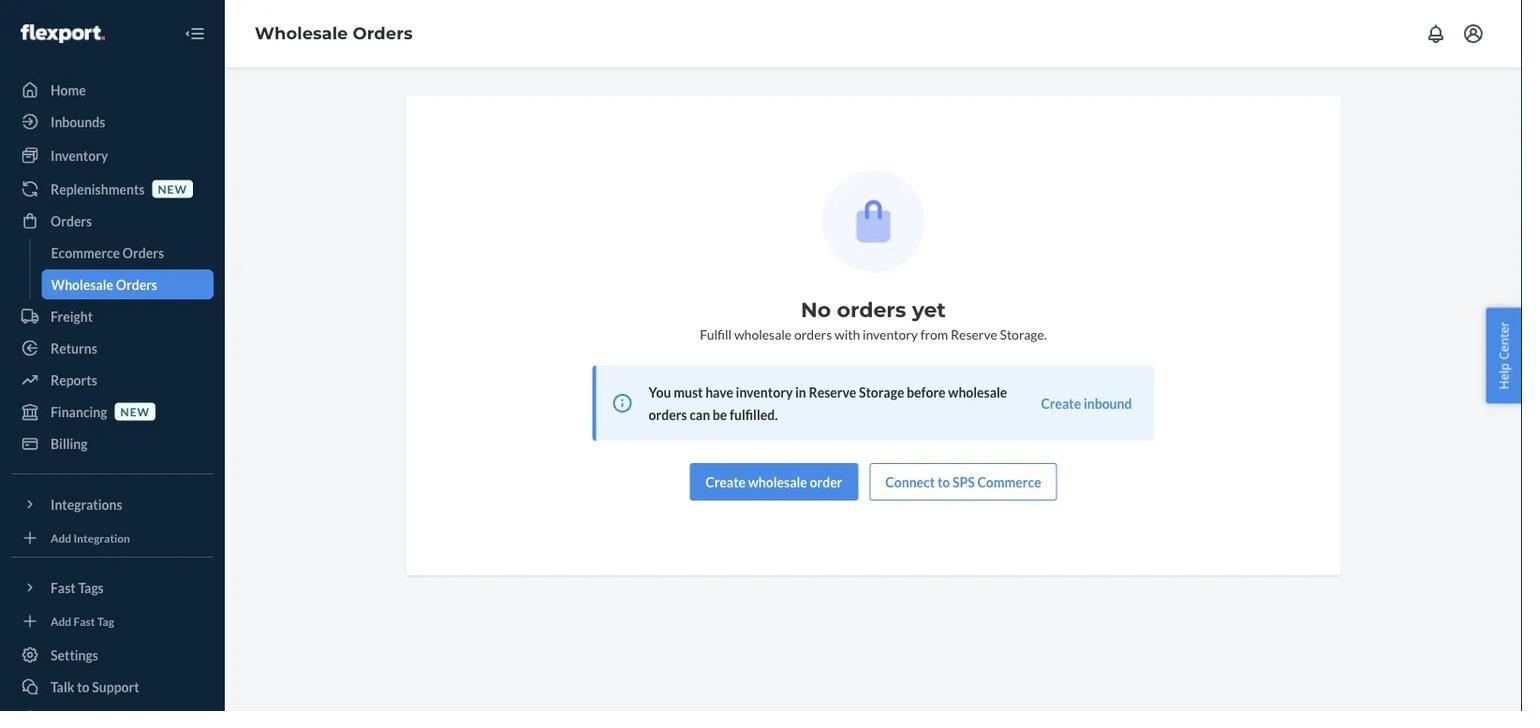 Task type: locate. For each thing, give the bounding box(es) containing it.
add up the settings
[[51, 615, 71, 628]]

sps
[[953, 474, 975, 490]]

0 horizontal spatial to
[[77, 680, 89, 695]]

flexport logo image
[[21, 24, 105, 43]]

new for replenishments
[[158, 182, 187, 196]]

center
[[1495, 322, 1512, 360]]

0 horizontal spatial inventory
[[736, 384, 793, 400]]

wholesale right before in the bottom right of the page
[[948, 384, 1007, 400]]

fast
[[51, 580, 76, 596], [74, 615, 95, 628]]

orders down you
[[649, 407, 687, 423]]

0 horizontal spatial wholesale orders link
[[42, 270, 214, 300]]

2 horizontal spatial orders
[[837, 297, 906, 323]]

no orders yet fulfill wholesale orders with inventory from reserve storage.
[[700, 297, 1047, 342]]

2 add from the top
[[51, 615, 71, 628]]

1 vertical spatial orders
[[794, 326, 832, 342]]

1 vertical spatial new
[[120, 405, 150, 419]]

0 horizontal spatial new
[[120, 405, 150, 419]]

reserve right from
[[951, 326, 997, 342]]

wholesale
[[255, 23, 348, 44], [51, 277, 113, 293]]

orders up with
[[837, 297, 906, 323]]

0 vertical spatial fast
[[51, 580, 76, 596]]

orders
[[837, 297, 906, 323], [794, 326, 832, 342], [649, 407, 687, 423]]

empty list image
[[822, 170, 924, 273]]

inventory up fulfilled.
[[736, 384, 793, 400]]

0 vertical spatial new
[[158, 182, 187, 196]]

be
[[713, 407, 727, 423]]

1 horizontal spatial create
[[1041, 396, 1081, 412]]

0 vertical spatial create
[[1041, 396, 1081, 412]]

storage.
[[1000, 326, 1047, 342]]

connect to sps commerce link
[[870, 464, 1057, 501]]

returns link
[[11, 333, 214, 363]]

0 horizontal spatial orders
[[649, 407, 687, 423]]

create inbound
[[1041, 396, 1132, 412]]

1 vertical spatial add
[[51, 615, 71, 628]]

0 vertical spatial wholesale
[[734, 326, 792, 342]]

settings
[[51, 648, 98, 664]]

1 horizontal spatial new
[[158, 182, 187, 196]]

1 vertical spatial to
[[77, 680, 89, 695]]

0 horizontal spatial create
[[706, 474, 746, 490]]

1 vertical spatial wholesale
[[51, 277, 113, 293]]

1 vertical spatial inventory
[[736, 384, 793, 400]]

with
[[834, 326, 860, 342]]

add for add fast tag
[[51, 615, 71, 628]]

0 horizontal spatial reserve
[[809, 384, 856, 400]]

before
[[907, 384, 946, 400]]

fast left 'tag' at the bottom of the page
[[74, 615, 95, 628]]

2 vertical spatial orders
[[649, 407, 687, 423]]

integration
[[74, 531, 130, 545]]

wholesale orders
[[255, 23, 413, 44], [51, 277, 157, 293]]

1 horizontal spatial reserve
[[951, 326, 997, 342]]

to for sps
[[937, 474, 950, 490]]

wholesale left order
[[748, 474, 807, 490]]

add left integration
[[51, 531, 71, 545]]

add for add integration
[[51, 531, 71, 545]]

orders
[[353, 23, 413, 44], [51, 213, 92, 229], [123, 245, 164, 261], [116, 277, 157, 293]]

1 vertical spatial reserve
[[809, 384, 856, 400]]

home
[[51, 82, 86, 98]]

inventory right with
[[863, 326, 918, 342]]

orders down no
[[794, 326, 832, 342]]

new
[[158, 182, 187, 196], [120, 405, 150, 419]]

create wholesale order link
[[690, 464, 858, 501]]

1 vertical spatial create
[[706, 474, 746, 490]]

help center button
[[1486, 308, 1522, 404]]

to
[[937, 474, 950, 490], [77, 680, 89, 695]]

create left inbound
[[1041, 396, 1081, 412]]

new up orders link
[[158, 182, 187, 196]]

create
[[1041, 396, 1081, 412], [706, 474, 746, 490]]

1 horizontal spatial inventory
[[863, 326, 918, 342]]

add
[[51, 531, 71, 545], [51, 615, 71, 628]]

inventory
[[863, 326, 918, 342], [736, 384, 793, 400]]

wholesale right fulfill on the left of page
[[734, 326, 792, 342]]

talk to support
[[51, 680, 139, 695]]

0 vertical spatial to
[[937, 474, 950, 490]]

0 vertical spatial reserve
[[951, 326, 997, 342]]

0 vertical spatial add
[[51, 531, 71, 545]]

orders inside ecommerce orders link
[[123, 245, 164, 261]]

tag
[[97, 615, 114, 628]]

create down be
[[706, 474, 746, 490]]

wholesale inside no orders yet fulfill wholesale orders with inventory from reserve storage.
[[734, 326, 792, 342]]

reserve
[[951, 326, 997, 342], [809, 384, 856, 400]]

create inside create wholesale order button
[[706, 474, 746, 490]]

new down reports link
[[120, 405, 150, 419]]

freight
[[51, 309, 93, 325]]

wholesale orders link
[[255, 23, 413, 44], [42, 270, 214, 300]]

0 vertical spatial wholesale orders link
[[255, 23, 413, 44]]

2 vertical spatial wholesale
[[748, 474, 807, 490]]

fulfilled.
[[730, 407, 778, 423]]

1 horizontal spatial to
[[937, 474, 950, 490]]

1 add from the top
[[51, 531, 71, 545]]

reserve inside you must have inventory in reserve storage before wholesale orders can be fulfilled.
[[809, 384, 856, 400]]

fulfill
[[700, 326, 732, 342]]

reports
[[51, 372, 97, 388]]

wholesale inside button
[[748, 474, 807, 490]]

0 vertical spatial wholesale
[[255, 23, 348, 44]]

yet
[[912, 297, 946, 323]]

reserve right in
[[809, 384, 856, 400]]

0 vertical spatial wholesale orders
[[255, 23, 413, 44]]

1 vertical spatial wholesale orders
[[51, 277, 157, 293]]

integrations
[[51, 497, 122, 513]]

1 vertical spatial wholesale
[[948, 384, 1007, 400]]

integrations button
[[11, 490, 214, 520]]

create inside create inbound button
[[1041, 396, 1081, 412]]

to right talk
[[77, 680, 89, 695]]

wholesale
[[734, 326, 792, 342], [948, 384, 1007, 400], [748, 474, 807, 490]]

to left sps
[[937, 474, 950, 490]]

talk
[[51, 680, 74, 695]]

fast left tags
[[51, 580, 76, 596]]

0 vertical spatial inventory
[[863, 326, 918, 342]]



Task type: describe. For each thing, give the bounding box(es) containing it.
connect to sps commerce button
[[870, 464, 1057, 501]]

in
[[795, 384, 806, 400]]

1 horizontal spatial orders
[[794, 326, 832, 342]]

replenishments
[[51, 181, 145, 197]]

reserve inside no orders yet fulfill wholesale orders with inventory from reserve storage.
[[951, 326, 997, 342]]

create wholesale order button
[[690, 464, 858, 501]]

can
[[690, 407, 710, 423]]

to for support
[[77, 680, 89, 695]]

orders link
[[11, 206, 214, 236]]

ecommerce orders link
[[42, 238, 214, 268]]

create for create inbound
[[1041, 396, 1081, 412]]

you must have inventory in reserve storage before wholesale orders can be fulfilled.
[[649, 384, 1007, 423]]

connect to sps commerce
[[885, 474, 1041, 490]]

open account menu image
[[1462, 22, 1485, 45]]

billing
[[51, 436, 88, 452]]

close navigation image
[[184, 22, 206, 45]]

inventory
[[51, 148, 108, 163]]

settings link
[[11, 641, 214, 671]]

ecommerce orders
[[51, 245, 164, 261]]

create inbound button
[[1041, 394, 1132, 413]]

add integration
[[51, 531, 130, 545]]

0 horizontal spatial wholesale orders
[[51, 277, 157, 293]]

reports link
[[11, 365, 214, 395]]

inventory inside you must have inventory in reserve storage before wholesale orders can be fulfilled.
[[736, 384, 793, 400]]

open notifications image
[[1425, 22, 1447, 45]]

add fast tag
[[51, 615, 114, 628]]

support
[[92, 680, 139, 695]]

you
[[649, 384, 671, 400]]

must
[[674, 384, 703, 400]]

financing
[[51, 404, 107, 420]]

freight link
[[11, 302, 214, 332]]

inbound
[[1084, 396, 1132, 412]]

1 vertical spatial wholesale orders link
[[42, 270, 214, 300]]

1 vertical spatial fast
[[74, 615, 95, 628]]

no
[[801, 297, 831, 323]]

fast inside dropdown button
[[51, 580, 76, 596]]

home link
[[11, 75, 214, 105]]

have
[[705, 384, 733, 400]]

from
[[920, 326, 948, 342]]

inventory inside no orders yet fulfill wholesale orders with inventory from reserve storage.
[[863, 326, 918, 342]]

create wholesale order
[[706, 474, 842, 490]]

new for financing
[[120, 405, 150, 419]]

orders inside you must have inventory in reserve storage before wholesale orders can be fulfilled.
[[649, 407, 687, 423]]

fast tags button
[[11, 573, 214, 603]]

wholesale inside you must have inventory in reserve storage before wholesale orders can be fulfilled.
[[948, 384, 1007, 400]]

inbounds link
[[11, 107, 214, 137]]

inventory link
[[11, 140, 214, 170]]

add fast tag link
[[11, 611, 214, 633]]

order
[[810, 474, 842, 490]]

1 horizontal spatial wholesale orders
[[255, 23, 413, 44]]

billing link
[[11, 429, 214, 459]]

0 horizontal spatial wholesale
[[51, 277, 113, 293]]

fast tags
[[51, 580, 104, 596]]

create for create wholesale order
[[706, 474, 746, 490]]

1 horizontal spatial wholesale
[[255, 23, 348, 44]]

orders inside orders link
[[51, 213, 92, 229]]

help center
[[1495, 322, 1512, 390]]

add integration link
[[11, 527, 214, 550]]

1 horizontal spatial wholesale orders link
[[255, 23, 413, 44]]

talk to support button
[[11, 673, 214, 702]]

connect
[[885, 474, 935, 490]]

help
[[1495, 363, 1512, 390]]

inbounds
[[51, 114, 105, 130]]

ecommerce
[[51, 245, 120, 261]]

returns
[[51, 340, 97, 356]]

tags
[[78, 580, 104, 596]]

0 vertical spatial orders
[[837, 297, 906, 323]]

storage
[[859, 384, 904, 400]]

commerce
[[977, 474, 1041, 490]]



Task type: vqa. For each thing, say whether or not it's contained in the screenshot.
Create inside the 'button'
yes



